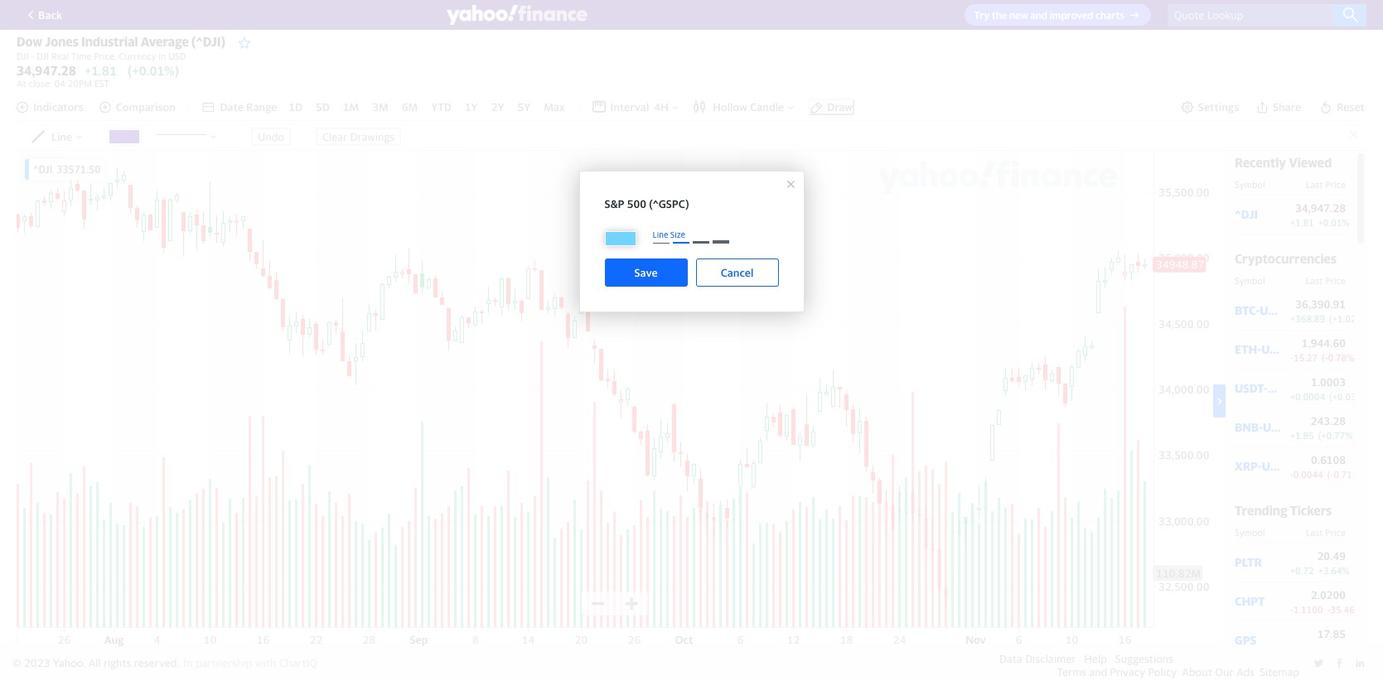 Task type: locate. For each thing, give the bounding box(es) containing it.
2 dji from the left
[[37, 51, 49, 61]]

1m
[[343, 100, 359, 114]]

undo button
[[251, 127, 291, 146]]

last price for cryptocurrencies
[[1306, 275, 1346, 286]]

+1.81
[[84, 63, 117, 78], [1290, 217, 1314, 228]]

- for 2.0200
[[1290, 604, 1293, 615]]

improved
[[1050, 9, 1093, 22]]

0 horizontal spatial -
[[31, 51, 34, 61]]

clear drawings button
[[316, 127, 401, 146]]

+1.81 for 34,947.28 +1.81
[[84, 63, 117, 78]]

last for trending tickers
[[1306, 527, 1323, 538]]

max
[[544, 100, 565, 114]]

search image
[[1343, 7, 1359, 23]]

2 horizontal spatial -
[[1327, 604, 1330, 615]]

dji - dji real time price. currency in usd
[[17, 51, 186, 61]]

est
[[94, 78, 109, 89]]

last down viewed
[[1306, 179, 1323, 190]]

eth-usd
[[1235, 342, 1284, 356]]

34,947.28 down real
[[17, 63, 76, 78]]

34,947.28 inside 34,947.28 +1.81 +0.01%
[[1295, 201, 1346, 214]]

symbol for cryptocurrencies
[[1235, 275, 1265, 286]]

1 vertical spatial and
[[1089, 665, 1107, 679]]

33571.50
[[57, 163, 101, 175]]

- right "chpt" link
[[1290, 604, 1293, 615]]

+1.81 inside 34,947.28 +1.81 +0.01%
[[1290, 217, 1314, 228]]

0 vertical spatial price
[[1325, 179, 1346, 190]]

3 symbol from the top
[[1235, 527, 1265, 538]]

3 last from the top
[[1306, 527, 1323, 538]]

0 vertical spatial symbol
[[1235, 179, 1265, 190]]

usd up bnb-usd 'link'
[[1268, 381, 1290, 395]]

2 vertical spatial last
[[1306, 527, 1323, 538]]

and right "new"
[[1030, 9, 1047, 22]]

usdt-usd
[[1235, 381, 1290, 395]]

partnership
[[196, 656, 252, 670]]

price for trending tickers
[[1325, 527, 1346, 538]]

undo
[[258, 130, 284, 143]]

cryptocurrencies
[[1235, 251, 1337, 266]]

dji
[[17, 51, 29, 61], [37, 51, 49, 61]]

2 vertical spatial symbol
[[1235, 527, 1265, 538]]

usd for btc-
[[1260, 303, 1283, 318]]

suggestions link
[[1115, 652, 1174, 665]]

data disclaimer link
[[999, 652, 1076, 665]]

3m
[[372, 100, 388, 114]]

1 vertical spatial last
[[1306, 275, 1323, 286]]

reserved.
[[134, 656, 179, 670]]

+30.58%
[[1318, 643, 1355, 654]]

dji down dow
[[17, 51, 29, 61]]

candle
[[750, 100, 784, 114]]

last down the tickers
[[1306, 527, 1323, 538]]

usd
[[168, 51, 186, 61], [1260, 303, 1283, 318], [1261, 342, 1284, 356], [1268, 381, 1290, 395], [1263, 420, 1286, 434], [1262, 459, 1285, 473]]

1 vertical spatial last price
[[1306, 275, 1346, 286]]

1 last price from the top
[[1306, 179, 1346, 190]]

+1.81 for 34,947.28 +1.81 +0.01%
[[1290, 217, 1314, 228]]

symbol down recently
[[1235, 179, 1265, 190]]

yahoo finance logo image
[[446, 5, 587, 25]]

+1.81 left +0.01%
[[1290, 217, 1314, 228]]

right column element
[[1226, 151, 1367, 681]]

draw button
[[808, 99, 855, 115]]

chart toolbar toolbar
[[0, 0, 1383, 681]]

+0.72
[[1290, 565, 1314, 576]]

5y
[[517, 100, 531, 114]]

2023
[[24, 656, 50, 670]]

0 horizontal spatial and
[[1030, 9, 1047, 22]]

2 last from the top
[[1306, 275, 1323, 286]]

67.89
[[1317, 666, 1346, 679]]

1 last from the top
[[1306, 179, 1323, 190]]

interval
[[610, 100, 649, 114]]

1 vertical spatial symbol
[[1235, 275, 1265, 286]]

line down indicators
[[51, 130, 72, 143]]

-
[[31, 51, 34, 61], [1290, 604, 1293, 615], [1327, 604, 1330, 615]]

hollow
[[713, 100, 747, 114]]

1 vertical spatial price
[[1325, 275, 1346, 286]]

date range button
[[202, 100, 277, 114]]

1d
[[289, 100, 302, 114]]

symbol
[[1235, 179, 1265, 190], [1235, 275, 1265, 286], [1235, 527, 1265, 538]]

policy
[[1148, 665, 1177, 679]]

last price down cryptocurrencies link
[[1306, 275, 1346, 286]]

usd up eth-usd 'link'
[[1260, 303, 1283, 318]]

cancel button
[[696, 259, 779, 287]]

price down viewed
[[1325, 179, 1346, 190]]

1 vertical spatial 34,947.28
[[1295, 201, 1346, 214]]

price.
[[94, 51, 116, 61]]

reset button
[[1318, 99, 1367, 115]]

bnb-
[[1235, 420, 1263, 434]]

usd up "usdt-usd"
[[1261, 342, 1284, 356]]

2 symbol from the top
[[1235, 275, 1265, 286]]

usd for xrp-
[[1262, 459, 1285, 473]]

average
[[141, 34, 189, 49]]

usd down "usdt-usd"
[[1263, 420, 1286, 434]]

clear
[[322, 130, 347, 143]]

usd right in
[[168, 51, 186, 61]]

3 last price from the top
[[1306, 527, 1346, 538]]

1 dji from the left
[[17, 51, 29, 61]]

symbol down trending
[[1235, 527, 1265, 538]]

2 last price from the top
[[1306, 275, 1346, 286]]

0 horizontal spatial dji
[[17, 51, 29, 61]]

price for cryptocurrencies
[[1325, 275, 1346, 286]]

share
[[1273, 100, 1301, 114]]

1 horizontal spatial 34,947.28
[[1295, 201, 1346, 214]]

0 vertical spatial last price
[[1306, 179, 1346, 190]]

bnb-usd link
[[1235, 420, 1286, 434]]

2 price from the top
[[1325, 275, 1346, 286]]

reset
[[1337, 100, 1365, 114]]

chpt link
[[1235, 594, 1282, 608]]

price for recently viewed
[[1325, 179, 1346, 190]]

nav element
[[202, 99, 567, 115]]

0 vertical spatial and
[[1030, 9, 1047, 22]]

symbol up btc-
[[1235, 275, 1265, 286]]

dji left real
[[37, 51, 49, 61]]

1 horizontal spatial -
[[1290, 604, 1293, 615]]

price down cryptocurrencies link
[[1325, 275, 1346, 286]]

1 vertical spatial line
[[653, 230, 668, 240]]

ads
[[1236, 665, 1255, 679]]

last for recently viewed
[[1306, 179, 1323, 190]]

hollow candle button
[[693, 100, 796, 114]]

1 horizontal spatial and
[[1089, 665, 1107, 679]]

price up the 20.49
[[1325, 527, 1346, 538]]

line left size
[[653, 230, 668, 240]]

1 horizontal spatial dji
[[37, 51, 49, 61]]

last price down viewed
[[1306, 179, 1346, 190]]

1 vertical spatial +1.81
[[1290, 217, 1314, 228]]

save button
[[605, 259, 687, 287]]

line
[[51, 130, 72, 143], [653, 230, 668, 240]]

currency
[[119, 51, 156, 61]]

and right terms
[[1089, 665, 1107, 679]]

0 vertical spatial 34,947.28
[[17, 63, 76, 78]]

and inside data disclaimer help suggestions terms and privacy policy about our ads sitemap
[[1089, 665, 1107, 679]]

comparison
[[116, 100, 176, 114]]

recently
[[1235, 155, 1286, 170]]

0 horizontal spatial +1.81
[[84, 63, 117, 78]]

1 horizontal spatial line
[[653, 230, 668, 240]]

34,947.28 +1.81
[[17, 63, 117, 78]]

0 vertical spatial line
[[51, 130, 72, 143]]

2.0200 -1.1100 -35.46%
[[1290, 588, 1362, 615]]

symbol for recently viewed
[[1235, 179, 1265, 190]]

0 horizontal spatial line
[[51, 130, 72, 143]]

last down cryptocurrencies
[[1306, 275, 1323, 286]]

- down dow
[[31, 51, 34, 61]]

- down 2.0200
[[1327, 604, 1330, 615]]

2 vertical spatial price
[[1325, 527, 1346, 538]]

help
[[1084, 652, 1107, 665]]

34,947.28 up +0.01%
[[1295, 201, 1346, 214]]

dow jones industrial average (^dji)
[[17, 34, 225, 49]]

share button
[[1254, 99, 1303, 115]]

usd down bnb-usd 'link'
[[1262, 459, 1285, 473]]

1 horizontal spatial +1.81
[[1290, 217, 1314, 228]]

btc-usd
[[1235, 303, 1283, 318]]

line inside 'chart toolbar' toolbar
[[653, 230, 668, 240]]

+1.81 down dji - dji real time price. currency in usd
[[84, 63, 117, 78]]

save
[[634, 266, 658, 279]]

(^dji)
[[192, 34, 225, 49]]

and inside button
[[1030, 9, 1047, 22]]

1 price from the top
[[1325, 179, 1346, 190]]

last price up the 20.49
[[1306, 527, 1346, 538]]

suggestions
[[1115, 652, 1174, 665]]

3 price from the top
[[1325, 527, 1346, 538]]

last
[[1306, 179, 1323, 190], [1306, 275, 1323, 286], [1306, 527, 1323, 538]]

2 vertical spatial last price
[[1306, 527, 1346, 538]]

1 symbol from the top
[[1235, 179, 1265, 190]]

range
[[246, 100, 277, 114]]

recently viewed link
[[1235, 155, 1332, 170]]

0 vertical spatial +1.81
[[84, 63, 117, 78]]

try the new and improved charts button
[[964, 4, 1151, 26]]

at
[[17, 78, 26, 89]]

gps
[[1235, 633, 1256, 647]]

0 horizontal spatial 34,947.28
[[17, 63, 76, 78]]

new
[[1009, 9, 1028, 22]]

0 vertical spatial last
[[1306, 179, 1323, 190]]

terms link
[[1057, 665, 1087, 679]]

ytd button
[[429, 99, 453, 115]]



Task type: vqa. For each thing, say whether or not it's contained in the screenshot.
20.49
yes



Task type: describe. For each thing, give the bounding box(es) containing it.
tickers
[[1290, 503, 1332, 518]]

20.49
[[1317, 549, 1346, 562]]

3m button
[[371, 99, 390, 115]]

follow on facebook image
[[1334, 658, 1345, 669]]

recently viewed
[[1235, 155, 1332, 170]]

usd for eth-
[[1261, 342, 1284, 356]]

usd for usdt-
[[1268, 381, 1290, 395]]

+0.01%
[[1318, 217, 1350, 228]]

indicators
[[33, 100, 83, 114]]

1y button
[[463, 99, 480, 115]]

6m
[[402, 100, 418, 114]]

^dji 33571.50
[[33, 163, 101, 175]]

close:
[[29, 78, 52, 89]]

try the new and improved charts
[[974, 9, 1125, 22]]

pltr
[[1235, 555, 1262, 569]]

cryptocurrencies link
[[1235, 251, 1337, 266]]

sitemap
[[1260, 665, 1299, 679]]

about our ads link
[[1182, 665, 1255, 679]]

2y button
[[489, 99, 506, 115]]

cancel
[[721, 266, 754, 279]]

^dji
[[33, 163, 52, 175]]

line size
[[653, 230, 685, 240]]

1.1100
[[1293, 604, 1323, 615]]

2y
[[491, 100, 504, 114]]

35.46%
[[1330, 604, 1362, 615]]

usd for bnb-
[[1263, 420, 1286, 434]]

(^gspc)
[[649, 197, 689, 211]]

17.85 +4.18 +30.58%
[[1290, 627, 1355, 654]]

the
[[992, 9, 1007, 22]]

help link
[[1084, 652, 1107, 665]]

about
[[1182, 665, 1212, 679]]

usdt-
[[1235, 381, 1268, 395]]

terms
[[1057, 665, 1087, 679]]

follow on linkedin image
[[1355, 658, 1366, 669]]

privacy policy link
[[1110, 665, 1177, 679]]

clear drawings
[[322, 130, 395, 143]]

back button
[[17, 5, 69, 25]]

max button
[[542, 99, 567, 115]]

viewed
[[1289, 155, 1332, 170]]

last price for recently viewed
[[1306, 179, 1346, 190]]

line for line
[[51, 130, 72, 143]]

eth-
[[1235, 342, 1261, 356]]

- for dji
[[31, 51, 34, 61]]

34,947.28 for 34,947.28 +1.81 +0.01%
[[1295, 201, 1346, 214]]

34,947.28 for 34,947.28 +1.81
[[17, 63, 76, 78]]

s&p
[[605, 197, 624, 211]]

sitemap link
[[1260, 665, 1299, 679]]

btc-usd link
[[1235, 303, 1283, 318]]

xrp-usd
[[1235, 459, 1285, 473]]

4h
[[654, 100, 669, 114]]

interval 4h
[[610, 100, 669, 114]]

data
[[999, 652, 1022, 665]]

last price for trending tickers
[[1306, 527, 1346, 538]]

show more image
[[1213, 395, 1226, 408]]

date
[[220, 100, 243, 114]]

eth-usd link
[[1235, 342, 1284, 356]]

20.49 +0.72 +3.64%
[[1290, 549, 1350, 576]]

btc-
[[1235, 303, 1260, 318]]

last for cryptocurrencies
[[1306, 275, 1323, 286]]

size
[[670, 230, 685, 240]]

2.0200
[[1311, 588, 1346, 601]]

chartiq
[[279, 656, 317, 670]]

xrp-usd link
[[1235, 459, 1285, 473]]

date range
[[220, 100, 277, 114]]

with
[[255, 656, 276, 670]]

1m button
[[341, 99, 361, 115]]

trending tickers
[[1235, 503, 1332, 518]]

jones
[[45, 34, 78, 49]]

hollow candle
[[713, 100, 784, 114]]

our
[[1215, 665, 1234, 679]]

in
[[184, 656, 193, 670]]

draw
[[827, 100, 853, 114]]

at close:  04:20pm est
[[17, 78, 109, 89]]

line for line size
[[653, 230, 668, 240]]

s&p 500 (^gspc)
[[605, 197, 689, 211]]

follow on twitter image
[[1314, 658, 1324, 669]]

drawings
[[350, 130, 395, 143]]

symbol for trending tickers
[[1235, 527, 1265, 538]]

gps link
[[1235, 633, 1282, 647]]

1d button
[[287, 99, 304, 115]]

5d
[[316, 100, 330, 114]]

17.85
[[1317, 627, 1346, 640]]

disclaimer
[[1025, 652, 1076, 665]]

500
[[627, 197, 646, 211]]



